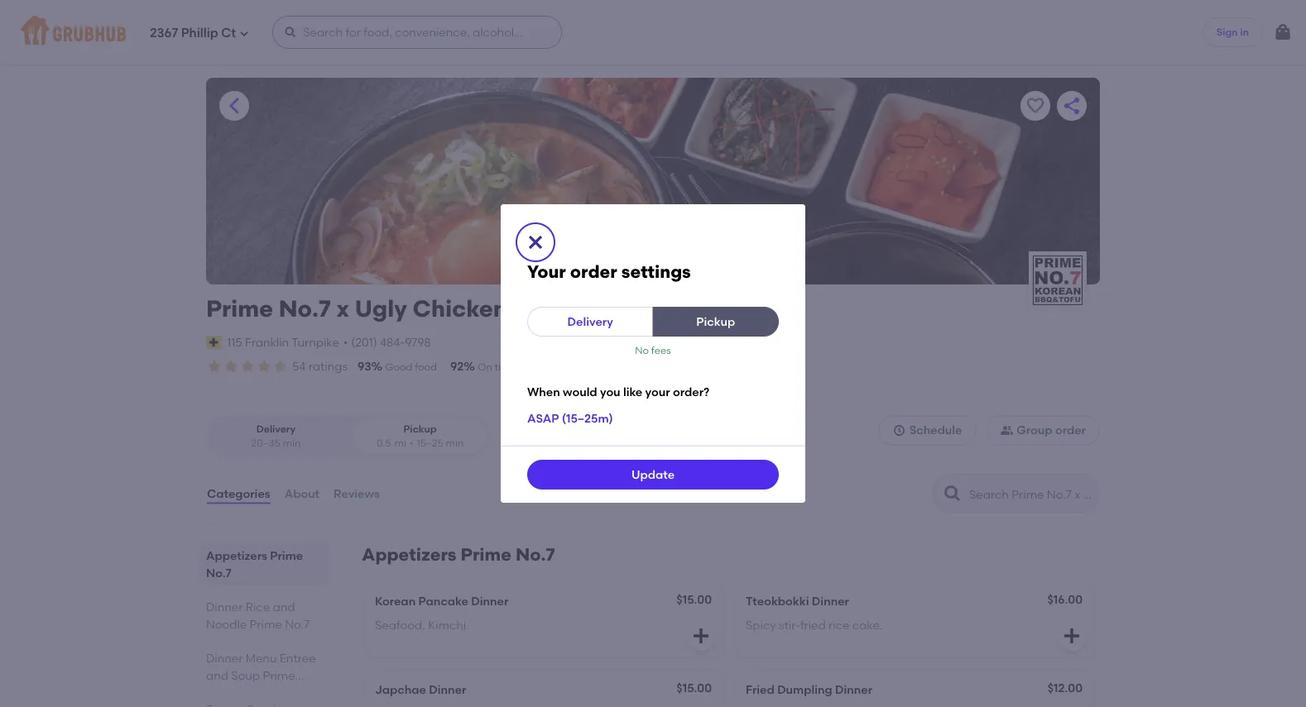 Task type: vqa. For each thing, say whether or not it's contained in the screenshot.
The Spicy Stir-Fried Rice Cake.
yes



Task type: locate. For each thing, give the bounding box(es) containing it.
order inside button
[[1055, 424, 1086, 438]]

pickup up order?
[[696, 315, 735, 329]]

2 $15.00 from the top
[[677, 682, 712, 696]]

min right 20–35
[[283, 438, 301, 450]]

min right 15–25
[[446, 438, 464, 450]]

dinner rice and noodle prime no.7 tab
[[206, 599, 322, 633]]

prime down rice
[[250, 618, 282, 632]]

0 horizontal spatial appetizers
[[206, 549, 267, 563]]

franklin
[[245, 335, 289, 349]]

appetizers prime no.7 up "pancake"
[[362, 545, 555, 566]]

appetizers inside appetizers prime no.7
[[206, 549, 267, 563]]

prime down the about button
[[270, 549, 303, 563]]

1 horizontal spatial min
[[446, 438, 464, 450]]

phillip
[[181, 26, 218, 41]]

delivery inside delivery button
[[568, 315, 613, 329]]

svg image right in
[[1273, 22, 1293, 42]]

would
[[563, 385, 597, 399]]

dinner up 'noodle'
[[206, 600, 243, 614]]

no
[[635, 344, 649, 356]]

about button
[[284, 464, 320, 524]]

caret left icon image
[[224, 96, 244, 116]]

share icon image
[[1062, 96, 1082, 116]]

dinner right "pancake"
[[471, 595, 509, 609]]

92
[[450, 360, 464, 374]]

main navigation navigation
[[0, 0, 1306, 65]]

tteokbokki
[[746, 595, 809, 609]]

appetizers prime no.7 up rice
[[206, 549, 303, 580]]

0 vertical spatial pickup
[[696, 315, 735, 329]]

option group
[[206, 416, 490, 458]]

1 vertical spatial pickup
[[404, 423, 437, 435]]

and inside dinner menu entree and soup prime no.7
[[206, 669, 228, 683]]

ratings
[[309, 360, 348, 374]]

1 horizontal spatial order
[[1055, 424, 1086, 438]]

order right your
[[570, 262, 617, 283]]

delivery for delivery 20–35 min
[[256, 423, 296, 435]]

pickup inside pickup button
[[696, 315, 735, 329]]

appetizers up korean
[[362, 545, 457, 566]]

dinner menu entree and soup prime no.7
[[206, 652, 316, 700]]

0 vertical spatial order
[[570, 262, 617, 283]]

•
[[343, 335, 348, 349], [410, 438, 414, 450]]

and right rice
[[273, 600, 295, 614]]

0 horizontal spatial order
[[570, 262, 617, 283]]

pickup up 15–25
[[404, 423, 437, 435]]

0 horizontal spatial •
[[343, 335, 348, 349]]

min inside delivery 20–35 min
[[283, 438, 301, 450]]

0 vertical spatial and
[[273, 600, 295, 614]]

your
[[645, 385, 670, 399]]

2367 phillip ct
[[150, 26, 236, 41]]

tab
[[206, 701, 322, 708]]

1 vertical spatial order
[[1055, 424, 1086, 438]]

asap (15–25m) button
[[527, 404, 613, 434]]

1 horizontal spatial and
[[273, 600, 295, 614]]

0 vertical spatial delivery
[[568, 315, 613, 329]]

and inside dinner rice and noodle prime no.7
[[273, 600, 295, 614]]

prime
[[206, 295, 273, 323], [461, 545, 511, 566], [270, 549, 303, 563], [250, 618, 282, 632], [263, 669, 295, 683]]

order right group
[[1055, 424, 1086, 438]]

dinner up soup
[[206, 652, 243, 666]]

rice
[[246, 600, 270, 614]]

1 $15.00 from the top
[[677, 593, 712, 607]]

no.7 inside dinner rice and noodle prime no.7
[[285, 618, 310, 632]]

svg image
[[1273, 22, 1293, 42], [526, 233, 546, 252], [893, 424, 906, 437], [691, 627, 711, 647]]

prime no.7 x ugly chicken
[[206, 295, 507, 323]]

20–35
[[251, 438, 280, 450]]

svg image up your
[[526, 233, 546, 252]]

korean
[[375, 595, 416, 609]]

pickup inside pickup 0.5 mi • 15–25 min
[[404, 423, 437, 435]]

pancake
[[418, 595, 468, 609]]

japchae
[[375, 683, 426, 697]]

delivery up 20–35
[[256, 423, 296, 435]]

svg image left schedule
[[893, 424, 906, 437]]

svg image inside the schedule button
[[893, 424, 906, 437]]

dinner
[[471, 595, 509, 609], [812, 595, 849, 609], [206, 600, 243, 614], [206, 652, 243, 666], [429, 683, 466, 697], [835, 683, 873, 697]]

appetizers
[[362, 545, 457, 566], [206, 549, 267, 563]]

1 horizontal spatial •
[[410, 438, 414, 450]]

order
[[570, 262, 617, 283], [1055, 424, 1086, 438]]

pickup for pickup
[[696, 315, 735, 329]]

0 horizontal spatial delivery
[[256, 423, 296, 435]]

(201)
[[351, 335, 377, 349]]

no.7 inside appetizers prime no.7
[[206, 566, 232, 580]]

0 horizontal spatial appetizers prime no.7
[[206, 549, 303, 580]]

appetizers prime no.7 tab
[[206, 547, 322, 582]]

delivery down your order settings
[[568, 315, 613, 329]]

1 vertical spatial and
[[206, 669, 228, 683]]

0 vertical spatial $15.00
[[677, 593, 712, 607]]

0 horizontal spatial pickup
[[404, 423, 437, 435]]

dinner right dumpling
[[835, 683, 873, 697]]

appetizers prime no.7
[[362, 545, 555, 566], [206, 549, 303, 580]]

dinner rice and noodle prime no.7
[[206, 600, 310, 632]]

update
[[632, 468, 675, 482]]

1 min from the left
[[283, 438, 301, 450]]

484-
[[380, 335, 405, 349]]

delivery for delivery
[[568, 315, 613, 329]]

svg image
[[284, 26, 297, 39], [239, 29, 249, 38], [1062, 627, 1082, 647]]

x
[[336, 295, 349, 323]]

about
[[284, 487, 320, 501]]

star icon image
[[206, 358, 223, 375], [223, 358, 239, 375], [239, 358, 256, 375], [256, 358, 272, 375], [272, 358, 289, 375], [272, 358, 289, 375]]

• left (201)
[[343, 335, 348, 349]]

fried
[[746, 683, 775, 697]]

1 horizontal spatial svg image
[[284, 26, 297, 39]]

$15.00
[[677, 593, 712, 607], [677, 682, 712, 696]]

your
[[527, 262, 566, 283]]

group order button
[[986, 416, 1100, 446]]

1 vertical spatial $15.00
[[677, 682, 712, 696]]

schedule button
[[879, 416, 976, 446]]

0 vertical spatial •
[[343, 335, 348, 349]]

in
[[1240, 26, 1249, 38]]

no.7
[[279, 295, 331, 323], [516, 545, 555, 566], [206, 566, 232, 580], [285, 618, 310, 632], [206, 686, 231, 700]]

delivery 20–35 min
[[251, 423, 301, 450]]

9798
[[405, 335, 431, 349]]

svg image inside main navigation navigation
[[1273, 22, 1293, 42]]

dinner inside dinner menu entree and soup prime no.7
[[206, 652, 243, 666]]

1 horizontal spatial pickup
[[696, 315, 735, 329]]

2 min from the left
[[446, 438, 464, 450]]

0 horizontal spatial min
[[283, 438, 301, 450]]

prime down menu
[[263, 669, 295, 683]]

and left soup
[[206, 669, 228, 683]]

and
[[273, 600, 295, 614], [206, 669, 228, 683]]

1 horizontal spatial delivery
[[568, 315, 613, 329]]

0 horizontal spatial and
[[206, 669, 228, 683]]

no.7 inside dinner menu entree and soup prime no.7
[[206, 686, 231, 700]]

when would you like your order?
[[527, 385, 710, 399]]

ct
[[221, 26, 236, 41]]

seafood.
[[375, 618, 425, 632]]

1 vertical spatial delivery
[[256, 423, 296, 435]]

fees
[[651, 344, 671, 356]]

asap
[[527, 412, 559, 426]]

93
[[358, 360, 371, 374]]

people icon image
[[1000, 424, 1014, 437]]

• right mi
[[410, 438, 414, 450]]

delivery inside delivery 20–35 min
[[256, 423, 296, 435]]

1 vertical spatial •
[[410, 438, 414, 450]]

sign
[[1217, 26, 1238, 38]]

search icon image
[[943, 484, 963, 504]]

appetizers up rice
[[206, 549, 267, 563]]

pickup
[[696, 315, 735, 329], [404, 423, 437, 435]]

order for your
[[570, 262, 617, 283]]



Task type: describe. For each thing, give the bounding box(es) containing it.
spicy
[[746, 618, 776, 632]]

sign in button
[[1203, 17, 1263, 47]]

dinner up rice
[[812, 595, 849, 609]]

food
[[415, 361, 437, 373]]

2367
[[150, 26, 178, 41]]

pickup 0.5 mi • 15–25 min
[[377, 423, 464, 450]]

no fees
[[635, 344, 671, 356]]

$16.00
[[1048, 593, 1083, 607]]

• inside pickup 0.5 mi • 15–25 min
[[410, 438, 414, 450]]

prime no.7 x ugly chicken logo image
[[1029, 252, 1087, 310]]

sign in
[[1217, 26, 1249, 38]]

chicken
[[413, 295, 507, 323]]

turnpike
[[292, 335, 339, 349]]

fried dumpling dinner
[[746, 683, 873, 697]]

pickup button
[[653, 307, 779, 337]]

appetizers prime no.7 inside tab
[[206, 549, 303, 580]]

stir-
[[779, 618, 800, 632]]

good food
[[385, 361, 437, 373]]

fried
[[800, 618, 826, 632]]

54
[[292, 360, 306, 374]]

group order
[[1017, 424, 1086, 438]]

asap (15–25m)
[[527, 412, 613, 426]]

dinner inside dinner rice and noodle prime no.7
[[206, 600, 243, 614]]

noodle
[[206, 618, 247, 632]]

prime inside dinner menu entree and soup prime no.7
[[263, 669, 295, 683]]

reviews
[[334, 487, 380, 501]]

menu
[[246, 652, 277, 666]]

54 ratings
[[292, 360, 348, 374]]

prime up "pancake"
[[461, 545, 511, 566]]

min inside pickup 0.5 mi • 15–25 min
[[446, 438, 464, 450]]

dinner right japchae
[[429, 683, 466, 697]]

like
[[623, 385, 643, 399]]

seafood. kimchi.
[[375, 618, 469, 632]]

time
[[495, 361, 516, 373]]

entree
[[280, 652, 316, 666]]

1 horizontal spatial appetizers prime no.7
[[362, 545, 555, 566]]

delivery
[[519, 361, 556, 373]]

rice
[[829, 618, 850, 632]]

option group containing delivery 20–35 min
[[206, 416, 490, 458]]

prime up 115
[[206, 295, 273, 323]]

categories
[[207, 487, 270, 501]]

dinner menu entree and soup prime no.7 tab
[[206, 650, 322, 700]]

0.5
[[377, 438, 391, 450]]

order?
[[673, 385, 710, 399]]

categories button
[[206, 464, 271, 524]]

on
[[478, 361, 492, 373]]

japchae dinner
[[375, 683, 466, 697]]

prime inside dinner rice and noodle prime no.7
[[250, 618, 282, 632]]

subscription pass image
[[206, 336, 223, 349]]

reviews button
[[333, 464, 381, 524]]

pickup for pickup 0.5 mi • 15–25 min
[[404, 423, 437, 435]]

• (201) 484-9798
[[343, 335, 431, 349]]

0 horizontal spatial svg image
[[239, 29, 249, 38]]

115
[[227, 335, 242, 349]]

2 horizontal spatial svg image
[[1062, 627, 1082, 647]]

(15–25m)
[[562, 412, 613, 426]]

115 franklin turnpike
[[227, 335, 339, 349]]

group
[[1017, 424, 1053, 438]]

good
[[385, 361, 413, 373]]

dumpling
[[777, 683, 833, 697]]

spicy stir-fried rice cake.
[[746, 618, 883, 632]]

order for group
[[1055, 424, 1086, 438]]

schedule
[[909, 424, 962, 438]]

soup
[[231, 669, 260, 683]]

1 horizontal spatial appetizers
[[362, 545, 457, 566]]

you
[[600, 385, 621, 399]]

update button
[[527, 460, 779, 490]]

mi
[[394, 438, 406, 450]]

tteokbokki dinner
[[746, 595, 849, 609]]

when
[[527, 385, 560, 399]]

on time delivery
[[478, 361, 556, 373]]

15–25
[[417, 438, 443, 450]]

ugly
[[355, 295, 407, 323]]

(201) 484-9798 button
[[351, 334, 431, 351]]

korean pancake dinner
[[375, 595, 509, 609]]

$12.00
[[1048, 682, 1083, 696]]

delivery button
[[527, 307, 654, 337]]

cake.
[[852, 618, 883, 632]]

save this restaurant image
[[1026, 96, 1046, 116]]

kimchi.
[[428, 618, 469, 632]]

svg image left spicy
[[691, 627, 711, 647]]

Search Prime No.7 x Ugly Chicken search field
[[968, 487, 1094, 503]]

your order settings
[[527, 262, 691, 283]]

prime inside appetizers prime no.7
[[270, 549, 303, 563]]

save this restaurant button
[[1021, 91, 1050, 121]]

115 franklin turnpike button
[[226, 333, 340, 352]]



